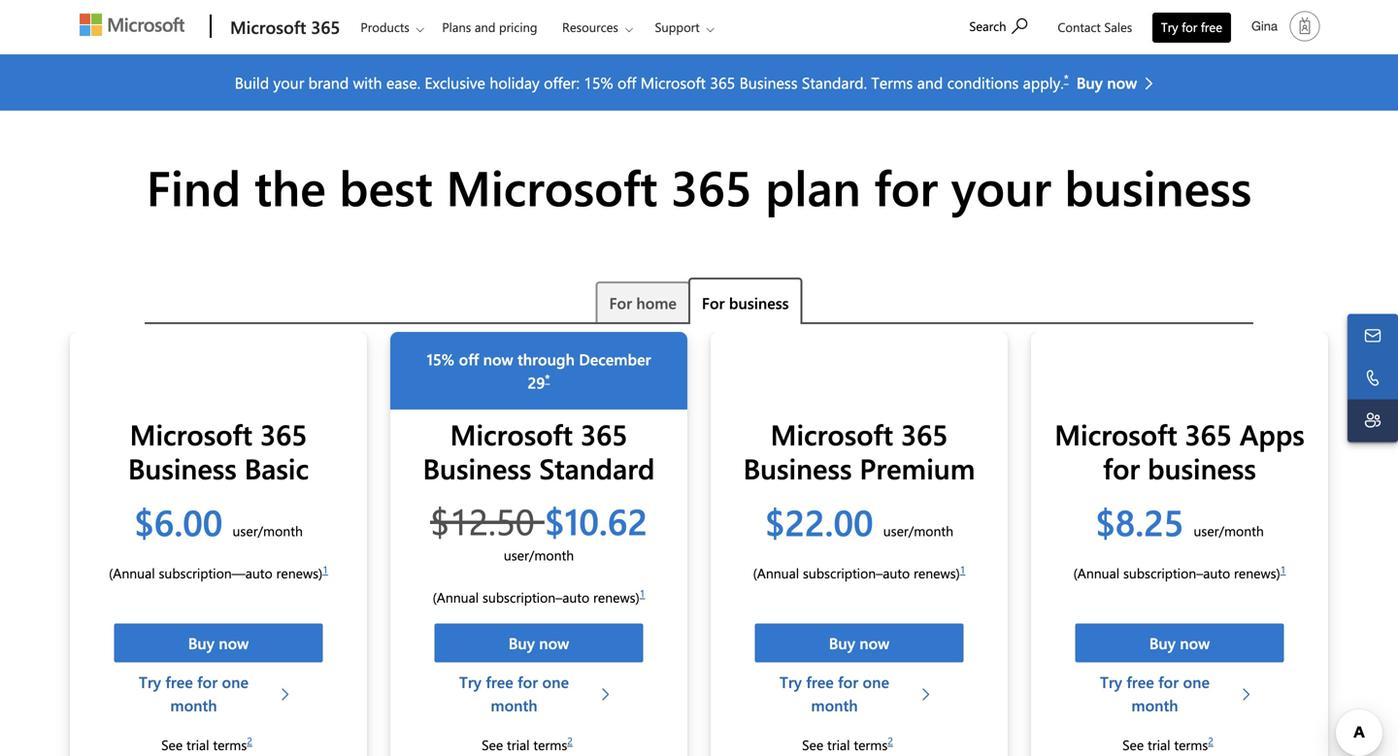 Task type: locate. For each thing, give the bounding box(es) containing it.
(annual inside (annual subscription—auto renews) 1
[[109, 564, 155, 582]]

365 for microsoft 365 business premium
[[901, 415, 948, 453]]

2 buy now from the left
[[509, 633, 569, 654]]

microsoft 365 business premium
[[744, 415, 976, 487]]

products
[[361, 18, 410, 35]]

renews) for $6.00
[[276, 564, 323, 582]]

business inside microsoft 365 business standard
[[423, 449, 532, 487]]

subscription–auto down $22.00 user/month
[[803, 564, 910, 582]]

contact sales link
[[1049, 1, 1142, 48]]

microsoft
[[230, 15, 306, 38], [641, 72, 706, 93], [446, 154, 658, 219], [130, 415, 253, 453], [450, 415, 573, 453], [771, 415, 894, 453], [1055, 415, 1178, 453]]

renews) inside (annual subscription—auto renews) 1
[[276, 564, 323, 582]]

1 inside (annual subscription—auto renews) 1
[[323, 563, 328, 576]]

user/month inside $22.00 user/month
[[884, 522, 954, 540]]

user/month for $6.00
[[233, 522, 303, 540]]

for for for business
[[702, 292, 725, 313]]

plans
[[442, 18, 471, 35]]

business inside microsoft 365 business premium
[[744, 449, 852, 487]]

(annual down $22.00
[[753, 564, 800, 582]]

renews) down $8.25 user/month
[[1235, 564, 1281, 582]]

1 buy now from the left
[[188, 633, 249, 654]]

* link
[[1064, 70, 1069, 86], [545, 371, 550, 386]]

1 horizontal spatial your
[[952, 154, 1052, 219]]

1 vertical spatial * link
[[545, 371, 550, 386]]

0 horizontal spatial off
[[459, 349, 479, 370]]

see
[[161, 736, 183, 754], [482, 736, 503, 754], [802, 736, 824, 754], [1123, 736, 1144, 754]]

business up the $12.50
[[423, 449, 532, 487]]

365 inside microsoft 365 apps for business
[[1186, 415, 1233, 453]]

(annual down '$8.25'
[[1074, 564, 1120, 582]]

365 for microsoft 365
[[311, 15, 340, 38]]

for
[[610, 292, 632, 313], [702, 292, 725, 313]]

for
[[1182, 18, 1198, 35], [875, 154, 938, 219], [1104, 449, 1141, 487], [197, 672, 218, 693], [518, 672, 538, 693], [838, 672, 859, 693], [1159, 672, 1179, 693]]

try free for one month link
[[114, 671, 300, 717], [435, 671, 620, 717], [755, 671, 941, 717], [1076, 671, 1261, 717]]

2 horizontal spatial (annual subscription–auto renews) 1
[[1074, 563, 1287, 582]]

renews)
[[276, 564, 323, 582], [914, 564, 960, 582], [1235, 564, 1281, 582], [594, 589, 640, 607]]

1 trial from the left
[[186, 736, 209, 754]]

user/month
[[233, 522, 303, 540], [884, 522, 954, 540], [1194, 522, 1265, 540], [504, 546, 574, 564]]

and right terms
[[918, 72, 943, 93]]

4 terms from the left
[[1175, 736, 1209, 754]]

gina button
[[1241, 3, 1329, 50]]

off inside the build your brand with ease. exclusive holiday offer: 15% off microsoft 365 business standard. terms and conditions apply. * buy now
[[618, 72, 637, 93]]

(annual subscription–auto renews) 1 down $8.25 user/month
[[1074, 563, 1287, 582]]

off down resources dropdown button
[[618, 72, 637, 93]]

2 try free for one month link from the left
[[435, 671, 620, 717]]

for home
[[610, 292, 677, 313]]

0 vertical spatial business
[[1065, 154, 1252, 219]]

basic
[[245, 449, 309, 487]]

3 terms from the left
[[854, 736, 888, 754]]

business inside microsoft 365 apps for business
[[1148, 449, 1257, 487]]

$12.50 $10.62 user/month
[[430, 497, 648, 564]]

try free for one month
[[139, 672, 249, 716], [460, 672, 569, 716], [780, 672, 890, 716], [1101, 672, 1210, 716]]

1 vertical spatial and
[[918, 72, 943, 93]]

microsoft for microsoft 365 apps for business
[[1055, 415, 1178, 453]]

365 inside microsoft 365 business basic
[[260, 415, 307, 453]]

3 try free for one month link from the left
[[755, 671, 941, 717]]

microsoft 365 business basic
[[128, 415, 309, 487]]

1 vertical spatial your
[[952, 154, 1052, 219]]

business
[[740, 72, 798, 93], [128, 449, 237, 487], [423, 449, 532, 487], [744, 449, 852, 487]]

try
[[1162, 18, 1179, 35], [139, 672, 161, 693], [460, 672, 482, 693], [780, 672, 802, 693], [1101, 672, 1123, 693]]

4 try free for one month link from the left
[[1076, 671, 1261, 717]]

3 one from the left
[[863, 672, 890, 693]]

1 horizontal spatial for
[[702, 292, 725, 313]]

(annual for $22.00
[[753, 564, 800, 582]]

subscription–auto
[[803, 564, 910, 582], [1124, 564, 1231, 582], [483, 589, 590, 607]]

and
[[475, 18, 496, 35], [918, 72, 943, 93]]

for left home
[[610, 292, 632, 313]]

for business
[[702, 292, 789, 313]]

microsoft inside microsoft 365 business basic
[[130, 415, 253, 453]]

15%
[[584, 72, 614, 93], [427, 349, 455, 370]]

business for microsoft 365 business standard
[[423, 449, 532, 487]]

(annual subscription–auto renews) 1 for $22.00
[[753, 563, 966, 582]]

365 inside microsoft 365 business standard
[[581, 415, 628, 453]]

microsoft 365 business standard
[[423, 415, 655, 487]]

* link for build your brand with ease. exclusive holiday offer: 15% off microsoft 365 business standard. terms and conditions apply.
[[1064, 70, 1069, 86]]

$22.00 user/month
[[765, 498, 954, 546]]

subscription–auto down $8.25 user/month
[[1124, 564, 1231, 582]]

0 horizontal spatial your
[[273, 72, 304, 93]]

1 one from the left
[[222, 672, 249, 693]]

0 horizontal spatial 15%
[[427, 349, 455, 370]]

try inside try for free link
[[1162, 18, 1179, 35]]

user/month down the $12.50
[[504, 546, 574, 564]]

free
[[1201, 18, 1223, 35], [165, 672, 193, 693], [486, 672, 514, 693], [807, 672, 834, 693], [1127, 672, 1155, 693]]

1 horizontal spatial off
[[618, 72, 637, 93]]

* down contact on the right
[[1064, 70, 1069, 86]]

find the best microsoft 365 plan for your business
[[146, 154, 1252, 219]]

month
[[170, 695, 217, 716], [491, 695, 538, 716], [812, 695, 858, 716], [1132, 695, 1179, 716]]

business inside microsoft 365 business basic
[[128, 449, 237, 487]]

4 one from the left
[[1184, 672, 1210, 693]]

try for free
[[1162, 18, 1223, 35]]

for inside 'link'
[[610, 292, 632, 313]]

1
[[323, 563, 328, 576], [960, 563, 966, 576], [1281, 563, 1287, 576], [640, 587, 645, 601]]

Search search field
[[960, 3, 1047, 47]]

business
[[1065, 154, 1252, 219], [729, 292, 789, 313], [1148, 449, 1257, 487]]

1 for $22.00
[[960, 563, 966, 576]]

support
[[655, 18, 700, 35]]

microsoft inside microsoft 365 business premium
[[771, 415, 894, 453]]

* link down contact on the right
[[1064, 70, 1069, 86]]

0 vertical spatial your
[[273, 72, 304, 93]]

0 horizontal spatial for
[[610, 292, 632, 313]]

business left standard.
[[740, 72, 798, 93]]

1 horizontal spatial (annual subscription–auto renews) 1
[[753, 563, 966, 582]]

365 inside microsoft 365 business premium
[[901, 415, 948, 453]]

15% off now through december 29
[[427, 349, 651, 393]]

1 link
[[323, 563, 328, 576], [960, 563, 966, 576], [1281, 563, 1287, 576], [640, 587, 645, 601]]

1 vertical spatial *
[[545, 371, 550, 386]]

business up $22.00
[[744, 449, 852, 487]]

1 horizontal spatial subscription–auto
[[803, 564, 910, 582]]

off
[[618, 72, 637, 93], [459, 349, 479, 370]]

business for microsoft 365 business premium
[[744, 449, 852, 487]]

off left through on the top of page
[[459, 349, 479, 370]]

0 vertical spatial 15%
[[584, 72, 614, 93]]

3 trial from the left
[[828, 736, 850, 754]]

2 vertical spatial business
[[1148, 449, 1257, 487]]

(annual subscription–auto renews) 1
[[753, 563, 966, 582], [1074, 563, 1287, 582], [433, 587, 645, 607]]

apply.
[[1024, 72, 1064, 93]]

one
[[222, 672, 249, 693], [543, 672, 569, 693], [863, 672, 890, 693], [1184, 672, 1210, 693]]

(annual subscription–auto renews) 1 for $8.25
[[1074, 563, 1287, 582]]

and inside the build your brand with ease. exclusive holiday offer: 15% off microsoft 365 business standard. terms and conditions apply. * buy now
[[918, 72, 943, 93]]

1 horizontal spatial * link
[[1064, 70, 1069, 86]]

29
[[528, 372, 545, 393]]

1 for from the left
[[610, 292, 632, 313]]

2 see trial terms from the left
[[482, 736, 568, 754]]

resources button
[[550, 1, 649, 53]]

december
[[579, 349, 651, 370]]

buy now link
[[1077, 71, 1164, 94], [114, 624, 323, 663], [435, 624, 644, 663], [755, 624, 964, 663], [1076, 624, 1285, 663]]

offer:
[[544, 72, 580, 93]]

1 vertical spatial off
[[459, 349, 479, 370]]

1 link for $8.25
[[1281, 563, 1287, 576]]

2 month from the left
[[491, 695, 538, 716]]

buy
[[1077, 72, 1103, 93], [188, 633, 215, 654], [509, 633, 535, 654], [829, 633, 856, 654], [1150, 633, 1176, 654]]

buy now
[[188, 633, 249, 654], [509, 633, 569, 654], [829, 633, 890, 654], [1150, 633, 1211, 654]]

$12.50
[[430, 497, 535, 545]]

renews) right the subscription—auto
[[276, 564, 323, 582]]

renews) down $22.00 user/month
[[914, 564, 960, 582]]

1 horizontal spatial 15%
[[584, 72, 614, 93]]

0 vertical spatial * link
[[1064, 70, 1069, 86]]

subscription—auto
[[159, 564, 273, 582]]

(annual subscription–auto renews) 1 down $12.50 $10.62 user/month
[[433, 587, 645, 607]]

microsoft for microsoft 365 business standard
[[450, 415, 573, 453]]

4 try free for one month from the left
[[1101, 672, 1210, 716]]

brand
[[309, 72, 349, 93]]

user/month down "basic"
[[233, 522, 303, 540]]

the
[[254, 154, 326, 219]]

365
[[311, 15, 340, 38], [710, 72, 736, 93], [671, 154, 752, 219], [260, 415, 307, 453], [581, 415, 628, 453], [901, 415, 948, 453], [1186, 415, 1233, 453]]

1 horizontal spatial and
[[918, 72, 943, 93]]

trial
[[186, 736, 209, 754], [507, 736, 530, 754], [828, 736, 850, 754], [1148, 736, 1171, 754]]

1 try free for one month from the left
[[139, 672, 249, 716]]

3 see from the left
[[802, 736, 824, 754]]

3 try free for one month from the left
[[780, 672, 890, 716]]

see trial terms
[[161, 736, 247, 754], [482, 736, 568, 754], [802, 736, 888, 754], [1123, 736, 1209, 754]]

user/month right '$8.25'
[[1194, 522, 1265, 540]]

microsoft for microsoft 365 business basic
[[130, 415, 253, 453]]

0 horizontal spatial * link
[[545, 371, 550, 386]]

through
[[518, 349, 575, 370]]

1 try free for one month link from the left
[[114, 671, 300, 717]]

build
[[235, 72, 269, 93]]

free inside try for free link
[[1201, 18, 1223, 35]]

terms
[[213, 736, 247, 754], [534, 736, 568, 754], [854, 736, 888, 754], [1175, 736, 1209, 754]]

* link down through on the top of page
[[545, 371, 550, 386]]

*
[[1064, 70, 1069, 86], [545, 371, 550, 386]]

microsoft inside microsoft 365 apps for business
[[1055, 415, 1178, 453]]

0 horizontal spatial (annual subscription–auto renews) 1
[[433, 587, 645, 607]]

2 terms from the left
[[534, 736, 568, 754]]

3 buy now from the left
[[829, 633, 890, 654]]

microsoft 365 link
[[221, 1, 346, 53]]

1 horizontal spatial *
[[1064, 70, 1069, 86]]

0 vertical spatial and
[[475, 18, 496, 35]]

best
[[339, 154, 433, 219]]

microsoft inside microsoft 365 business standard
[[450, 415, 573, 453]]

your
[[273, 72, 304, 93], [952, 154, 1052, 219]]

standard.
[[802, 72, 867, 93]]

with
[[353, 72, 382, 93]]

for right home
[[702, 292, 725, 313]]

* link for 15% off now through december 29
[[545, 371, 550, 386]]

now
[[1108, 72, 1138, 93], [483, 349, 514, 370], [219, 633, 249, 654], [539, 633, 569, 654], [860, 633, 890, 654], [1181, 633, 1211, 654]]

2 for from the left
[[702, 292, 725, 313]]

365 for microsoft 365 business basic
[[260, 415, 307, 453]]

(annual subscription–auto renews) 1 down $22.00 user/month
[[753, 563, 966, 582]]

user/month inside $6.00 user/month
[[233, 522, 303, 540]]

business up $6.00
[[128, 449, 237, 487]]

for inside microsoft 365 apps for business
[[1104, 449, 1141, 487]]

off inside 15% off now through december 29
[[459, 349, 479, 370]]

0 horizontal spatial and
[[475, 18, 496, 35]]

and right plans
[[475, 18, 496, 35]]

0 vertical spatial off
[[618, 72, 637, 93]]

user/month down premium
[[884, 522, 954, 540]]

2 horizontal spatial subscription–auto
[[1124, 564, 1231, 582]]

plans and pricing link
[[434, 1, 546, 48]]

subscription–auto down $12.50 $10.62 user/month
[[483, 589, 590, 607]]

* down through on the top of page
[[545, 371, 550, 386]]

1 vertical spatial 15%
[[427, 349, 455, 370]]

(annual down $6.00
[[109, 564, 155, 582]]

user/month inside $8.25 user/month
[[1194, 522, 1265, 540]]

(annual
[[109, 564, 155, 582], [753, 564, 800, 582], [1074, 564, 1120, 582], [433, 589, 479, 607]]

support button
[[643, 1, 730, 53]]

user/month inside $12.50 $10.62 user/month
[[504, 546, 574, 564]]

0 vertical spatial *
[[1064, 70, 1069, 86]]



Task type: vqa. For each thing, say whether or not it's contained in the screenshot.
insights
no



Task type: describe. For each thing, give the bounding box(es) containing it.
apps
[[1240, 415, 1305, 453]]

0 horizontal spatial subscription–auto
[[483, 589, 590, 607]]

user/month for $22.00
[[884, 522, 954, 540]]

1 vertical spatial business
[[729, 292, 789, 313]]

business inside the build your brand with ease. exclusive holiday offer: 15% off microsoft 365 business standard. terms and conditions apply. * buy now
[[740, 72, 798, 93]]

2 trial from the left
[[507, 736, 530, 754]]

exclusive
[[425, 72, 486, 93]]

2 see from the left
[[482, 736, 503, 754]]

$6.00
[[134, 498, 223, 546]]

contact sales
[[1058, 18, 1133, 35]]

search
[[970, 17, 1007, 34]]

$22.00
[[765, 498, 874, 546]]

15% inside the build your brand with ease. exclusive holiday offer: 15% off microsoft 365 business standard. terms and conditions apply. * buy now
[[584, 72, 614, 93]]

1 see trial terms from the left
[[161, 736, 247, 754]]

subscription–auto for $8.25
[[1124, 564, 1231, 582]]

build your brand with ease. exclusive holiday offer: 15% off microsoft 365 business standard. terms and conditions apply. * buy now
[[235, 70, 1138, 93]]

terms
[[872, 72, 913, 93]]

(annual for $6.00
[[109, 564, 155, 582]]

1 link for $22.00
[[960, 563, 966, 576]]

now inside the build your brand with ease. exclusive holiday offer: 15% off microsoft 365 business standard. terms and conditions apply. * buy now
[[1108, 72, 1138, 93]]

conditions
[[948, 72, 1019, 93]]

contact
[[1058, 18, 1101, 35]]

4 buy now from the left
[[1150, 633, 1211, 654]]

plan
[[766, 154, 861, 219]]

microsoft inside the build your brand with ease. exclusive holiday offer: 15% off microsoft 365 business standard. terms and conditions apply. * buy now
[[641, 72, 706, 93]]

now inside 15% off now through december 29
[[483, 349, 514, 370]]

try for free link
[[1153, 13, 1232, 43]]

4 trial from the left
[[1148, 736, 1171, 754]]

4 see trial terms from the left
[[1123, 736, 1209, 754]]

for for for home
[[610, 292, 632, 313]]

1 link for $6.00
[[323, 563, 328, 576]]

$8.25 user/month
[[1096, 498, 1265, 546]]

365 inside the build your brand with ease. exclusive holiday offer: 15% off microsoft 365 business standard. terms and conditions apply. * buy now
[[710, 72, 736, 93]]

find
[[146, 154, 241, 219]]

for home link
[[596, 282, 691, 323]]

holiday
[[490, 72, 540, 93]]

pricing
[[499, 18, 538, 35]]

search button
[[961, 3, 1037, 47]]

2 one from the left
[[543, 672, 569, 693]]

home
[[637, 292, 677, 313]]

subscription–auto for $22.00
[[803, 564, 910, 582]]

sales
[[1105, 18, 1133, 35]]

1 terms from the left
[[213, 736, 247, 754]]

$6.00 user/month
[[134, 498, 303, 546]]

1 for $8.25
[[1281, 563, 1287, 576]]

renews) for $22.00
[[914, 564, 960, 582]]

microsoft for microsoft 365
[[230, 15, 306, 38]]

365 for microsoft 365 apps for business
[[1186, 415, 1233, 453]]

microsoft image
[[80, 14, 185, 36]]

business for microsoft 365 business basic
[[128, 449, 237, 487]]

products button
[[348, 1, 440, 53]]

renews) down '$10.62'
[[594, 589, 640, 607]]

free for fourth try free for one month link from the right
[[165, 672, 193, 693]]

premium
[[860, 449, 976, 487]]

ease.
[[387, 72, 421, 93]]

(annual subscription—auto renews) 1
[[109, 563, 328, 582]]

4 month from the left
[[1132, 695, 1179, 716]]

microsoft 365
[[230, 15, 340, 38]]

365 for microsoft 365 business standard
[[581, 415, 628, 453]]

0 horizontal spatial *
[[545, 371, 550, 386]]

free for second try free for one month link from the right
[[807, 672, 834, 693]]

4 see from the left
[[1123, 736, 1144, 754]]

1 month from the left
[[170, 695, 217, 716]]

renews) for $8.25
[[1235, 564, 1281, 582]]

microsoft for microsoft 365 business premium
[[771, 415, 894, 453]]

3 month from the left
[[812, 695, 858, 716]]

for business link
[[689, 278, 803, 324]]

standard
[[539, 449, 655, 487]]

user/month for $8.25
[[1194, 522, 1265, 540]]

free for 3rd try free for one month link from right
[[486, 672, 514, 693]]

1 see from the left
[[161, 736, 183, 754]]

(annual down the $12.50
[[433, 589, 479, 607]]

gina
[[1252, 18, 1278, 34]]

free for first try free for one month link from the right
[[1127, 672, 1155, 693]]

* inside the build your brand with ease. exclusive holiday offer: 15% off microsoft 365 business standard. terms and conditions apply. * buy now
[[1064, 70, 1069, 86]]

15% inside 15% off now through december 29
[[427, 349, 455, 370]]

plans and pricing
[[442, 18, 538, 35]]

3 see trial terms from the left
[[802, 736, 888, 754]]

buy inside the build your brand with ease. exclusive holiday offer: 15% off microsoft 365 business standard. terms and conditions apply. * buy now
[[1077, 72, 1103, 93]]

1 for $6.00
[[323, 563, 328, 576]]

microsoft 365 apps for business
[[1055, 415, 1305, 487]]

(annual for $8.25
[[1074, 564, 1120, 582]]

your inside the build your brand with ease. exclusive holiday offer: 15% off microsoft 365 business standard. terms and conditions apply. * buy now
[[273, 72, 304, 93]]

resources
[[562, 18, 619, 35]]

$8.25
[[1096, 498, 1184, 546]]

2 try free for one month from the left
[[460, 672, 569, 716]]

$10.62
[[545, 497, 648, 545]]



